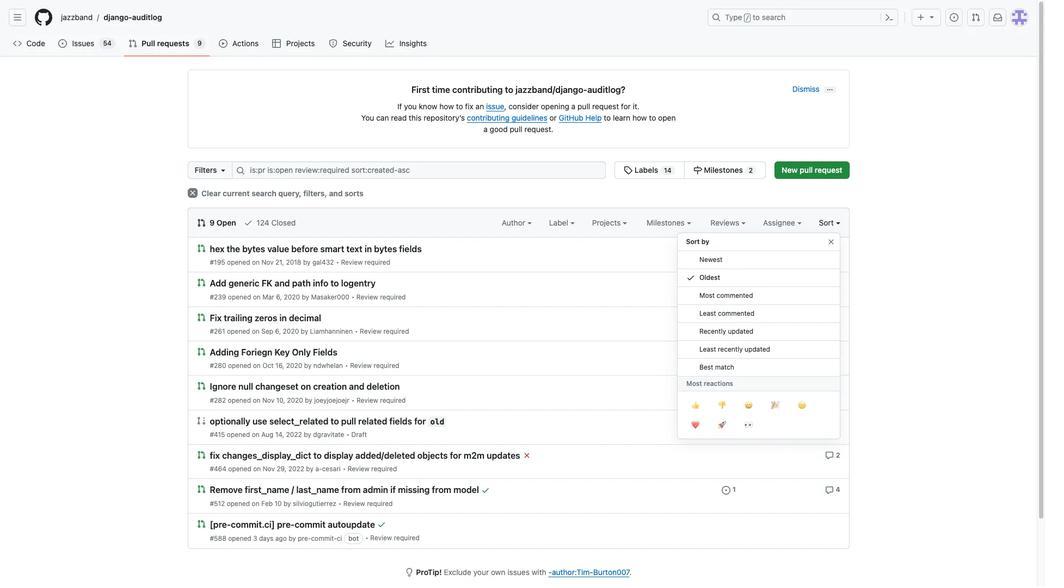 Task type: describe. For each thing, give the bounding box(es) containing it.
best match link
[[678, 359, 840, 377]]

before
[[291, 245, 318, 254]]

security
[[343, 39, 372, 48]]

0 vertical spatial projects
[[286, 39, 315, 48]]

plus image
[[917, 13, 926, 22]]

9 for 9 open
[[210, 218, 215, 228]]

open pull request image for hex the bytes value before smart text in bytes fields
[[197, 244, 206, 253]]

1 bytes from the left
[[242, 245, 265, 254]]

#282
[[210, 397, 226, 405]]

10,
[[276, 397, 285, 405]]

Issues search field
[[232, 162, 606, 179]]

2 vertical spatial nov
[[263, 466, 275, 474]]

issue opened image for issues
[[58, 39, 67, 48]]

open pull request image for add
[[197, 279, 206, 288]]

pull up the "github help" link
[[578, 102, 590, 111]]

.
[[630, 568, 632, 578]]

open pull request element for ignore null changeset on creation and deletion
[[197, 382, 206, 391]]

draft link
[[351, 431, 367, 439]]

burton007
[[593, 568, 630, 578]]

2 for fix trailing zeros in decimal
[[836, 314, 840, 322]]

auditlog
[[132, 13, 162, 22]]

3 link
[[825, 382, 840, 392]]

sort by
[[686, 238, 709, 246]]

django-
[[104, 13, 132, 22]]

new pull request link
[[775, 162, 850, 179]]

by inside add generic fk and path info to logentry #239             opened on mar 6, 2020 by masaker000 • review required
[[302, 293, 309, 301]]

label button
[[549, 217, 575, 229]]

issues
[[72, 39, 94, 48]]

issue opened image for 1
[[722, 486, 731, 495]]

124
[[257, 218, 269, 228]]

git pull request image for issues issue opened image
[[128, 39, 137, 48]]

4
[[836, 486, 840, 494]]

issue link
[[486, 102, 504, 111]]

#239
[[210, 293, 226, 301]]

required inside ignore null changeset on creation and deletion #282             opened on nov 10, 2020 by joeyjoejoejr • review required
[[380, 397, 406, 405]]

/ for type
[[746, 14, 750, 22]]

milestones button
[[647, 217, 691, 229]]

by left a-
[[306, 466, 314, 474]]

8 link
[[825, 244, 840, 254]]

2 for adding foriegn key only fields
[[836, 348, 840, 357]]

on left feb
[[252, 500, 259, 508]]

read
[[391, 113, 407, 122]]

commented for most commented
[[716, 292, 753, 300]]

adding
[[210, 348, 239, 358]]

django-auditlog link
[[99, 9, 166, 26]]

triangle down image
[[219, 166, 228, 175]]

on inside add generic fk and path info to logentry #239             opened on mar 6, 2020 by masaker000 • review required
[[253, 293, 261, 301]]

most for most reactions
[[686, 380, 702, 388]]

2020 inside add generic fk and path info to logentry #239             opened on mar 6, 2020 by masaker000 • review required
[[284, 293, 300, 301]]

on down changes_display_dict at the bottom left
[[253, 466, 261, 474]]

to right help
[[604, 113, 611, 122]]

0 horizontal spatial search
[[252, 189, 276, 198]]

opened inside adding foriegn key only fields #280             opened on oct 16, 2020 by ndwhelan • review required
[[228, 362, 251, 370]]

open pull request element for hex the bytes value before smart text in bytes fields
[[197, 244, 206, 253]]

#464
[[210, 466, 226, 474]]

jazzband/django-
[[516, 85, 587, 95]]

to up a-
[[313, 451, 322, 461]]

this
[[409, 113, 422, 122]]

2 bytes from the left
[[374, 245, 397, 254]]

1 horizontal spatial search
[[762, 13, 786, 22]]

on inside adding foriegn key only fields #280             opened on oct 16, 2020 by ndwhelan • review required
[[253, 362, 261, 370]]

0 horizontal spatial request
[[592, 102, 619, 111]]

projects link
[[268, 35, 320, 52]]

and inside add generic fk and path info to logentry #239             opened on mar 6, 2020 by masaker000 • review required
[[275, 279, 290, 289]]

on inside fix trailing zeros in decimal #261             opened on sep 6, 2020 by liamhanninen • review required
[[252, 328, 260, 336]]

oldest link
[[678, 269, 840, 287]]

1 for remove first_name / last_name from admin if missing from model
[[733, 486, 736, 494]]

2 link for pull
[[825, 416, 840, 426]]

a inside to learn how to open a good pull request.
[[484, 125, 488, 134]]

play image
[[219, 39, 227, 48]]

repository's
[[424, 113, 465, 122]]

issue element
[[615, 162, 766, 179]]

6 open pull request image from the top
[[197, 520, 206, 529]]

review down remove first_name / last_name from admin if missing from model
[[343, 500, 365, 508]]

1 for fix trailing zeros in decimal
[[733, 314, 736, 322]]

decimal
[[289, 314, 321, 323]]

admin
[[363, 486, 388, 496]]

draft pull request image
[[197, 417, 206, 426]]

on left creation
[[301, 382, 311, 392]]

learn
[[613, 113, 631, 122]]

5 open pull request image from the top
[[197, 451, 206, 460]]

review required link for masaker000
[[356, 293, 406, 301]]

2020 inside adding foriegn key only fields #280             opened on oct 16, 2020 by ndwhelan • review required
[[286, 362, 302, 370]]

related
[[358, 417, 387, 427]]

2 for optionally use select_related to pull related fields for
[[836, 417, 840, 426]]

recently updated
[[699, 328, 753, 336]]

1 horizontal spatial request
[[815, 166, 843, 175]]

54
[[103, 39, 112, 47]]

issues
[[508, 568, 530, 578]]

8 / 8 checks ok image
[[481, 486, 490, 495]]

pull inside optionally use select_related to pull related fields for old #415             opened on aug 14, 2022 by dgravitate • draft
[[341, 417, 356, 427]]

recently
[[718, 346, 743, 354]]

1 / 6 checks ok image
[[522, 452, 531, 461]]

command palette image
[[885, 13, 894, 22]]

you
[[361, 113, 374, 122]]

fix trailing zeros in decimal link
[[210, 314, 321, 323]]

review required link for gal432
[[341, 259, 390, 267]]

bot
[[348, 535, 359, 543]]

gal432
[[312, 259, 334, 267]]

milestones for milestones
[[647, 218, 687, 228]]

deletion
[[367, 382, 400, 392]]

2018
[[286, 259, 301, 267]]

#261
[[210, 328, 225, 336]]

1 link for fix trailing zeros in decimal
[[722, 313, 736, 323]]

required inside add generic fk and path info to logentry #239             opened on mar 6, 2020 by masaker000 • review required
[[380, 293, 406, 301]]

0 vertical spatial 1 link
[[826, 278, 840, 288]]

🚀 link
[[709, 416, 735, 436]]

2 link for fields
[[825, 347, 840, 357]]

• inside hex the bytes value before smart text in bytes fields #195             opened on nov 21, 2018 by gal432 • review required
[[336, 259, 339, 267]]

if
[[397, 102, 402, 111]]

commented for least commented
[[718, 310, 754, 318]]

labels 14
[[633, 166, 672, 175]]

and for filters,
[[329, 189, 343, 198]]

triangle down image
[[928, 13, 936, 21]]

review required link for pre-commit-ci
[[370, 535, 420, 543]]

0 horizontal spatial how
[[440, 102, 454, 111]]

added/deleted
[[356, 451, 415, 461]]

request.
[[525, 125, 553, 134]]

sort for sort by
[[686, 238, 700, 246]]

changeset
[[255, 382, 299, 392]]

to left open
[[649, 113, 656, 122]]

comment image for remove first_name / last_name from admin if missing from model
[[825, 486, 834, 495]]

it.
[[633, 102, 640, 111]]

to inside optionally use select_related to pull related fields for old #415             opened on aug 14, 2022 by dgravitate • draft
[[331, 417, 339, 427]]

add
[[210, 279, 226, 289]]

open pull request element for fix changes_display_dict to display added/deleted objects for m2m updates
[[197, 451, 206, 460]]

hex the bytes value before smart text in bytes fields link
[[210, 245, 422, 254]]

oct
[[263, 362, 274, 370]]

124 closed
[[255, 218, 296, 228]]

to right type
[[753, 13, 760, 22]]

joeyjoejoejr link
[[314, 397, 349, 405]]

ndwhelan
[[313, 362, 343, 370]]

security link
[[324, 35, 377, 52]]

open pull request element for add generic fk and path info to logentry
[[197, 278, 206, 288]]

nov inside ignore null changeset on creation and deletion #282             opened on nov 10, 2020 by joeyjoejoejr • review required
[[262, 397, 275, 405]]

ignore
[[210, 382, 236, 392]]

an
[[476, 102, 484, 111]]

shield image
[[329, 39, 338, 48]]

in inside hex the bytes value before smart text in bytes fields #195             opened on nov 21, 2018 by gal432 • review required
[[365, 245, 372, 254]]

pre-commit-ci link
[[298, 535, 342, 543]]

[pre-commit.ci] pre-commit autoupdate
[[210, 520, 375, 530]]

0 vertical spatial 1
[[837, 279, 840, 288]]

review down fix changes_display_dict to display added/deleted objects for m2m updates link
[[348, 466, 370, 474]]

joeyjoejoejr
[[314, 397, 349, 405]]

select_related
[[269, 417, 329, 427]]

silviogutierrez
[[293, 500, 336, 508]]

sort for sort
[[819, 218, 834, 228]]

by inside ignore null changeset on creation and deletion #282             opened on nov 10, 2020 by joeyjoejoejr • review required
[[305, 397, 312, 405]]

most for most commented
[[699, 292, 715, 300]]

to up repository's
[[456, 102, 463, 111]]

• inside add generic fk and path info to logentry #239             opened on mar 6, 2020 by masaker000 • review required
[[352, 293, 355, 301]]

git pull request image
[[197, 219, 206, 228]]

• inside ignore null changeset on creation and deletion #282             opened on nov 10, 2020 by joeyjoejoejr • review required
[[352, 397, 355, 405]]

2020 inside fix trailing zeros in decimal #261             opened on sep 6, 2020 by liamhanninen • review required
[[283, 328, 299, 336]]

you
[[404, 102, 417, 111]]

review inside ignore null changeset on creation and deletion #282             opened on nov 10, 2020 by joeyjoejoejr • review required
[[357, 397, 378, 405]]

opened inside optionally use select_related to pull related fields for old #415             opened on aug 14, 2022 by dgravitate • draft
[[227, 431, 250, 439]]

guidelines
[[512, 113, 548, 122]]

most commented
[[699, 292, 753, 300]]

8
[[836, 245, 840, 253]]

2 horizontal spatial for
[[621, 102, 631, 111]]

6, inside add generic fk and path info to logentry #239             opened on mar 6, 2020 by masaker000 • review required
[[276, 293, 282, 301]]

2 link for decimal
[[825, 313, 840, 322]]

open pull request element for [pre-commit.ci] pre-commit autoupdate
[[197, 520, 206, 529]]

review required link for a-cesari
[[348, 466, 397, 474]]

1 vertical spatial pre-
[[298, 535, 311, 543]]

by right ago
[[289, 535, 296, 543]]

recently updated link
[[678, 323, 840, 341]]

to learn how to open a good pull request.
[[484, 113, 676, 134]]

jazzband link
[[57, 9, 97, 26]]

help
[[586, 113, 602, 122]]

• inside adding foriegn key only fields #280             opened on oct 16, 2020 by ndwhelan • review required
[[345, 362, 348, 370]]

required inside fix trailing zeros in decimal #261             opened on sep 6, 2020 by liamhanninen • review required
[[383, 328, 409, 336]]

[pre-commit.ci] pre-commit autoupdate link
[[210, 520, 375, 530]]

by inside hex the bytes value before smart text in bytes fields #195             opened on nov 21, 2018 by gal432 • review required
[[303, 259, 311, 267]]

😄 link
[[735, 396, 762, 416]]

opened inside ignore null changeset on creation and deletion #282             opened on nov 10, 2020 by joeyjoejoejr • review required
[[228, 397, 251, 405]]

comment image for hex the bytes value before smart text in bytes fields
[[825, 245, 834, 254]]

0 vertical spatial 3
[[836, 383, 840, 391]]

comment image for ignore null changeset on creation and deletion
[[825, 383, 834, 392]]

1 vertical spatial contributing
[[467, 113, 510, 122]]

• right "bot"
[[365, 535, 369, 543]]

x image
[[188, 188, 197, 198]]

remove first_name / last_name from admin if missing from model link
[[210, 486, 479, 496]]

table image
[[272, 39, 281, 48]]

remove first_name / last_name from admin if missing from model
[[210, 486, 479, 496]]

filters button
[[188, 162, 233, 179]]

use
[[252, 417, 267, 427]]



Task type: vqa. For each thing, say whether or not it's contained in the screenshot.


Task type: locate. For each thing, give the bounding box(es) containing it.
sort button
[[819, 217, 840, 229]]

by inside fix trailing zeros in decimal #261             opened on sep 6, 2020 by liamhanninen • review required
[[301, 328, 308, 336]]

1 horizontal spatial git pull request image
[[972, 13, 981, 22]]

0 vertical spatial open pull request image
[[197, 244, 206, 253]]

-
[[549, 568, 552, 578]]

0 vertical spatial milestones
[[704, 166, 743, 175]]

check image inside 124 closed link
[[244, 219, 252, 228]]

•
[[336, 259, 339, 267], [352, 293, 355, 301], [355, 328, 358, 336], [345, 362, 348, 370], [352, 397, 355, 405], [346, 431, 350, 439], [343, 466, 346, 474], [339, 500, 342, 508], [365, 535, 369, 543]]

least for least commented
[[699, 310, 716, 318]]

open pull request element left adding
[[197, 347, 206, 357]]

14,
[[275, 431, 284, 439]]

by down select_related
[[304, 431, 311, 439]]

1 vertical spatial commented
[[718, 310, 754, 318]]

0 vertical spatial fields
[[399, 245, 422, 254]]

author:tim-
[[552, 568, 593, 578]]

#512             opened on feb 10 by silviogutierrez • review required
[[210, 500, 393, 508]]

0 vertical spatial nov
[[262, 259, 274, 267]]

ignore null changeset on creation and deletion #282             opened on nov 10, 2020 by joeyjoejoejr • review required
[[210, 382, 406, 405]]

code image
[[13, 39, 22, 48]]

1 vertical spatial least
[[699, 346, 716, 354]]

open pull request image for remove first_name / last_name from admin if missing from model
[[197, 486, 206, 494]]

2022 inside optionally use select_related to pull related fields for old #415             opened on aug 14, 2022 by dgravitate • draft
[[286, 431, 302, 439]]

path
[[292, 279, 311, 289]]

0 vertical spatial check image
[[244, 219, 252, 228]]

reactions
[[704, 380, 733, 388]]

5 open pull request element from the top
[[197, 382, 206, 391]]

oldest
[[699, 274, 720, 282]]

1 horizontal spatial a
[[571, 102, 576, 111]]

4 open pull request element from the top
[[197, 347, 206, 357]]

review required link up deletion
[[350, 362, 399, 370]]

open
[[217, 218, 236, 228]]

1 horizontal spatial how
[[633, 113, 647, 122]]

on left 21,
[[252, 259, 260, 267]]

2 open pull request element from the top
[[197, 278, 206, 288]]

on left 'aug' on the left of the page
[[252, 431, 260, 439]]

review required link for liamhanninen
[[360, 328, 409, 336]]

check image inside oldest link
[[686, 274, 695, 283]]

issue opened image
[[950, 13, 959, 22], [58, 39, 67, 48], [722, 486, 731, 495]]

on down 'null' at the bottom of page
[[253, 397, 261, 405]]

type
[[725, 13, 742, 22]]

1 horizontal spatial projects
[[592, 218, 623, 228]]

request up help
[[592, 102, 619, 111]]

projects inside popup button
[[592, 218, 623, 228]]

1 horizontal spatial fix
[[465, 102, 474, 111]]

to inside add generic fk and path info to logentry #239             opened on mar 6, 2020 by masaker000 • review required
[[331, 279, 339, 289]]

1 horizontal spatial from
[[432, 486, 451, 496]]

to up dgravitate link
[[331, 417, 339, 427]]

by right 10
[[284, 500, 291, 508]]

2 from from the left
[[432, 486, 451, 496]]

milestones inside issue element
[[704, 166, 743, 175]]

dismiss ...
[[793, 84, 833, 94]]

tag image
[[624, 166, 633, 175]]

2 vertical spatial issue opened image
[[722, 486, 731, 495]]

insights link
[[381, 35, 432, 52]]

1 open pull request element from the top
[[197, 244, 206, 253]]

2 link up 4 link at the bottom right
[[825, 451, 840, 461]]

1 vertical spatial fix
[[210, 451, 220, 461]]

review required link down "text"
[[341, 259, 390, 267]]

open pull request image for adding
[[197, 348, 206, 357]]

1 vertical spatial 9
[[210, 218, 215, 228]]

0 vertical spatial search
[[762, 13, 786, 22]]

jazzband
[[61, 13, 93, 22]]

0 vertical spatial 6,
[[276, 293, 282, 301]]

pull down contributing guidelines link
[[510, 125, 523, 134]]

6, right sep
[[275, 328, 281, 336]]

most inside "link"
[[699, 292, 715, 300]]

review required link down fix changes_display_dict to display added/deleted objects for m2m updates link
[[348, 466, 397, 474]]

2020 down decimal
[[283, 328, 299, 336]]

1 open pull request image from the top
[[197, 279, 206, 288]]

• right the cesari
[[343, 466, 346, 474]]

open pull request element for fix trailing zeros in decimal
[[197, 313, 206, 322]]

for inside optionally use select_related to pull related fields for old #415             opened on aug 14, 2022 by dgravitate • draft
[[414, 417, 426, 427]]

from left model
[[432, 486, 451, 496]]

list containing jazzband
[[57, 9, 701, 26]]

opened right '#464'
[[228, 466, 251, 474]]

#415
[[210, 431, 225, 439]]

opened down optionally
[[227, 431, 250, 439]]

2 open pull request image from the top
[[197, 313, 206, 322]]

1 horizontal spatial /
[[292, 486, 294, 496]]

check image left oldest
[[686, 274, 695, 283]]

comment image inside 4 link
[[825, 486, 834, 495]]

1 vertical spatial and
[[275, 279, 290, 289]]

or
[[550, 113, 557, 122]]

👍
[[691, 400, 699, 411]]

9 for 9
[[198, 39, 202, 47]]

review inside fix trailing zeros in decimal #261             opened on sep 6, 2020 by liamhanninen • review required
[[360, 328, 382, 336]]

sort up "close menu" image
[[819, 218, 834, 228]]

by down path
[[302, 293, 309, 301]]

1 link for remove first_name / last_name from admin if missing from model
[[722, 485, 736, 495]]

comment image
[[826, 280, 835, 288]]

can
[[376, 113, 389, 122]]

first time contributing to jazzband/django-auditlog?
[[412, 85, 626, 95]]

1 vertical spatial nov
[[262, 397, 275, 405]]

4 link
[[825, 485, 840, 495]]

1 vertical spatial 6,
[[275, 328, 281, 336]]

#195
[[210, 259, 225, 267]]

9 right git pull request image
[[210, 218, 215, 228]]

2 2 link from the top
[[825, 347, 840, 357]]

open pull request element
[[197, 244, 206, 253], [197, 278, 206, 288], [197, 313, 206, 322], [197, 347, 206, 357], [197, 382, 206, 391], [197, 451, 206, 460], [197, 485, 206, 494], [197, 520, 206, 529]]

• inside optionally use select_related to pull related fields for old #415             opened on aug 14, 2022 by dgravitate • draft
[[346, 431, 350, 439]]

dgravitate
[[313, 431, 344, 439]]

pull
[[142, 39, 155, 48]]

clear current search query, filters, and sorts
[[200, 189, 364, 198]]

👀 link
[[735, 416, 762, 436]]

0 horizontal spatial bytes
[[242, 245, 265, 254]]

review required link for joeyjoejoejr
[[357, 397, 406, 405]]

search image
[[237, 167, 245, 175]]

1 horizontal spatial 9
[[210, 218, 215, 228]]

0 horizontal spatial for
[[414, 417, 426, 427]]

for left "it."
[[621, 102, 631, 111]]

draft pull request element
[[197, 416, 206, 426]]

github help link
[[559, 113, 602, 122]]

how inside to learn how to open a good pull request.
[[633, 113, 647, 122]]

add generic fk and path info to logentry link
[[210, 279, 376, 289]]

open pull request image left hex
[[197, 244, 206, 253]]

git pull request image left pull
[[128, 39, 137, 48]]

to
[[753, 13, 760, 22], [505, 85, 513, 95], [456, 102, 463, 111], [604, 113, 611, 122], [649, 113, 656, 122], [331, 279, 339, 289], [331, 417, 339, 427], [313, 451, 322, 461]]

newest
[[699, 256, 722, 264]]

ndwhelan link
[[313, 362, 343, 370]]

1 horizontal spatial issue opened image
[[722, 486, 731, 495]]

0 vertical spatial updated
[[728, 328, 753, 336]]

pull requests
[[142, 39, 189, 48]]

sort by menu
[[677, 229, 840, 449]]

opened inside add generic fk and path info to logentry #239             opened on mar 6, 2020 by masaker000 • review required
[[228, 293, 251, 301]]

Search all issues text field
[[232, 162, 606, 179]]

author button
[[502, 217, 532, 229]]

sort
[[819, 218, 834, 228], [686, 238, 700, 246]]

1 open pull request image from the top
[[197, 244, 206, 253]]

1 2 link from the top
[[825, 313, 840, 322]]

issue
[[486, 102, 504, 111]]

0 horizontal spatial fix
[[210, 451, 220, 461]]

opened down the remove
[[227, 500, 250, 508]]

filters
[[195, 166, 217, 175]]

2 vertical spatial 1 link
[[722, 485, 736, 495]]

1 vertical spatial request
[[815, 166, 843, 175]]

commented inside "link"
[[716, 292, 753, 300]]

1 vertical spatial updated
[[745, 346, 770, 354]]

by inside menu
[[702, 238, 709, 246]]

mar
[[263, 293, 274, 301]]

info
[[313, 279, 329, 289]]

logentry
[[341, 279, 376, 289]]

review required link right liamhanninen on the left bottom of the page
[[360, 328, 409, 336]]

0 vertical spatial pre-
[[277, 520, 295, 530]]

and left sorts
[[329, 189, 343, 198]]

0 horizontal spatial pre-
[[277, 520, 295, 530]]

1 vertical spatial search
[[252, 189, 276, 198]]

open pull request element for remove first_name / last_name from admin if missing from model
[[197, 485, 206, 494]]

open pull request element for adding foriegn key only fields
[[197, 347, 206, 357]]

review required link for ndwhelan
[[350, 362, 399, 370]]

2 vertical spatial and
[[349, 382, 365, 392]]

2 horizontal spatial issue opened image
[[950, 13, 959, 22]]

0 horizontal spatial /
[[97, 13, 99, 22]]

opened down commit.ci]
[[228, 535, 251, 543]]

sort inside popup button
[[819, 218, 834, 228]]

git pull request image for right issue opened image
[[972, 13, 981, 22]]

7 open pull request element from the top
[[197, 485, 206, 494]]

3 open pull request image from the top
[[197, 348, 206, 357]]

opened down adding
[[228, 362, 251, 370]]

[pre-
[[210, 520, 231, 530]]

feb
[[261, 500, 273, 508]]

1 horizontal spatial bytes
[[374, 245, 397, 254]]

protip! exclude your own issues with -author:tim-burton007 .
[[416, 568, 632, 578]]

commented up 'recently updated'
[[718, 310, 754, 318]]

comment image for fix changes_display_dict to display added/deleted objects for m2m updates
[[825, 452, 834, 461]]

0 horizontal spatial 9
[[198, 39, 202, 47]]

open pull request image left the remove
[[197, 486, 206, 494]]

1 vertical spatial 3
[[253, 535, 257, 543]]

8 open pull request element from the top
[[197, 520, 206, 529]]

pre- up ago
[[277, 520, 295, 530]]

milestone image
[[693, 166, 702, 175]]

open pull request image for fix
[[197, 313, 206, 322]]

#588             opened 3 days ago by pre-commit-ci
[[210, 535, 342, 543]]

2 vertical spatial 1
[[733, 486, 736, 494]]

1 vertical spatial git pull request image
[[128, 39, 137, 48]]

9 open link
[[197, 217, 236, 229]]

review required link down deletion
[[357, 397, 406, 405]]

2 horizontal spatial /
[[746, 14, 750, 22]]

review required link down admin
[[343, 500, 393, 508]]

opened down trailing
[[227, 328, 250, 336]]

1 horizontal spatial for
[[450, 451, 462, 461]]

least up the recently
[[699, 310, 716, 318]]

updates
[[487, 451, 520, 461]]

0 vertical spatial a
[[571, 102, 576, 111]]

/ left django-
[[97, 13, 99, 22]]

11 / 11 checks ok image
[[377, 521, 386, 530]]

1 vertical spatial for
[[414, 417, 426, 427]]

review required link down 11 / 11 checks ok image
[[370, 535, 420, 543]]

1 vertical spatial 2022
[[288, 466, 304, 474]]

for left m2m
[[450, 451, 462, 461]]

generic
[[229, 279, 260, 289]]

0 vertical spatial 2022
[[286, 431, 302, 439]]

light bulb image
[[405, 569, 414, 578]]

fields inside optionally use select_related to pull related fields for old #415             opened on aug 14, 2022 by dgravitate • draft
[[390, 417, 412, 427]]

2 horizontal spatial and
[[349, 382, 365, 392]]

required inside hex the bytes value before smart text in bytes fields #195             opened on nov 21, 2018 by gal432 • review required
[[365, 259, 390, 267]]

open pull request element left the add
[[197, 278, 206, 288]]

2020 right "16," at the left
[[286, 362, 302, 370]]

and inside ignore null changeset on creation and deletion #282             opened on nov 10, 2020 by joeyjoejoejr • review required
[[349, 382, 365, 392]]

by inside adding foriegn key only fields #280             opened on oct 16, 2020 by ndwhelan • review required
[[304, 362, 312, 370]]

2020 right 10,
[[287, 397, 303, 405]]

on inside optionally use select_related to pull related fields for old #415             opened on aug 14, 2022 by dgravitate • draft
[[252, 431, 260, 439]]

most down oldest
[[699, 292, 715, 300]]

closed
[[271, 218, 296, 228]]

sort up newest
[[686, 238, 700, 246]]

👍 link
[[682, 396, 709, 416]]

1 vertical spatial open pull request image
[[197, 486, 206, 494]]

close menu image
[[827, 238, 835, 247]]

from left admin
[[341, 486, 361, 496]]

0 horizontal spatial milestones
[[647, 218, 687, 228]]

open pull request image left [pre-
[[197, 520, 206, 529]]

• right liamhanninen on the left bottom of the page
[[355, 328, 358, 336]]

notifications image
[[994, 13, 1002, 22]]

projects right label popup button
[[592, 218, 623, 228]]

open pull request image left adding
[[197, 348, 206, 357]]

required inside adding foriegn key only fields #280             opened on oct 16, 2020 by ndwhelan • review required
[[374, 362, 399, 370]]

contributing down issue
[[467, 113, 510, 122]]

gal432 link
[[312, 259, 334, 267]]

9 inside "9 open" link
[[210, 218, 215, 228]]

reviews
[[711, 218, 742, 228]]

1 vertical spatial issue opened image
[[58, 39, 67, 48]]

6, right mar
[[276, 293, 282, 301]]

2 link up 3 link
[[825, 347, 840, 357]]

😕 link
[[789, 396, 815, 416]]

updated down recently updated link
[[745, 346, 770, 354]]

pull right new
[[800, 166, 813, 175]]

match
[[715, 364, 734, 372]]

open pull request image for ignore
[[197, 382, 206, 391]]

on left 'oct'
[[253, 362, 261, 370]]

1 vertical spatial in
[[279, 314, 287, 323]]

to up masaker000 link
[[331, 279, 339, 289]]

4 2 link from the top
[[825, 451, 840, 461]]

search right type
[[762, 13, 786, 22]]

list
[[57, 9, 701, 26]]

0 vertical spatial git pull request image
[[972, 13, 981, 22]]

3 2 link from the top
[[825, 416, 840, 426]]

1 vertical spatial 1
[[733, 314, 736, 322]]

🎉 link
[[762, 396, 789, 416]]

None search field
[[188, 162, 766, 179]]

1 vertical spatial check image
[[686, 274, 695, 283]]

review inside adding foriegn key only fields #280             opened on oct 16, 2020 by ndwhelan • review required
[[350, 362, 372, 370]]

by inside optionally use select_related to pull related fields for old #415             opened on aug 14, 2022 by dgravitate • draft
[[304, 431, 311, 439]]

hex
[[210, 245, 225, 254]]

/ inside type / to search
[[746, 14, 750, 22]]

0 horizontal spatial check image
[[244, 219, 252, 228]]

0 horizontal spatial in
[[279, 314, 287, 323]]

1 vertical spatial projects
[[592, 218, 623, 228]]

comment image inside the '8' link
[[825, 245, 834, 254]]

milestones for milestones 2
[[704, 166, 743, 175]]

comment image inside 2 link
[[825, 452, 834, 461]]

0 vertical spatial issue opened image
[[950, 13, 959, 22]]

none search field containing filters
[[188, 162, 766, 179]]

0 vertical spatial in
[[365, 245, 372, 254]]

1 vertical spatial fields
[[390, 417, 412, 427]]

1 vertical spatial most
[[686, 380, 702, 388]]

2 inside the milestones 2
[[749, 167, 753, 175]]

review down "text"
[[341, 259, 363, 267]]

assignee button
[[763, 217, 802, 229]]

2022 right 29,
[[288, 466, 304, 474]]

...
[[827, 84, 833, 92]]

aug
[[261, 431, 273, 439]]

open pull request image down 'draft pull request' "image"
[[197, 451, 206, 460]]

nov inside hex the bytes value before smart text in bytes fields #195             opened on nov 21, 2018 by gal432 • review required
[[262, 259, 274, 267]]

review down deletion
[[357, 397, 378, 405]]

auditlog?
[[587, 85, 626, 95]]

fix up '#464'
[[210, 451, 220, 461]]

trailing
[[224, 314, 253, 323]]

1 from from the left
[[341, 486, 361, 496]]

comment image
[[825, 245, 834, 254], [825, 383, 834, 392], [825, 452, 834, 461], [825, 486, 834, 495]]

0 horizontal spatial a
[[484, 125, 488, 134]]

0 horizontal spatial and
[[275, 279, 290, 289]]

open pull request image
[[197, 244, 206, 253], [197, 486, 206, 494]]

m2m
[[464, 451, 485, 461]]

1 vertical spatial how
[[633, 113, 647, 122]]

and for creation
[[349, 382, 365, 392]]

bytes right "text"
[[374, 245, 397, 254]]

check image
[[244, 219, 252, 228], [686, 274, 695, 283]]

remove
[[210, 486, 243, 496]]

2020 inside ignore null changeset on creation and deletion #282             opened on nov 10, 2020 by joeyjoejoejr • review required
[[287, 397, 303, 405]]

fields inside hex the bytes value before smart text in bytes fields #195             opened on nov 21, 2018 by gal432 • review required
[[399, 245, 422, 254]]

• down smart
[[336, 259, 339, 267]]

review inside hex the bytes value before smart text in bytes fields #195             opened on nov 21, 2018 by gal432 • review required
[[341, 259, 363, 267]]

protip!
[[416, 568, 442, 578]]

0 horizontal spatial 3
[[253, 535, 257, 543]]

check image for oldest link
[[686, 274, 695, 283]]

/ inside the jazzband / django-auditlog
[[97, 13, 99, 22]]

review inside add generic fk and path info to logentry #239             opened on mar 6, 2020 by masaker000 • review required
[[356, 293, 378, 301]]

0 vertical spatial and
[[329, 189, 343, 198]]

0 horizontal spatial issue opened image
[[58, 39, 67, 48]]

newest link
[[678, 252, 840, 269]]

on left sep
[[252, 328, 260, 336]]

0 horizontal spatial sort
[[686, 238, 700, 246]]

sort inside menu
[[686, 238, 700, 246]]

git pull request image
[[972, 13, 981, 22], [128, 39, 137, 48]]

search
[[762, 13, 786, 22], [252, 189, 276, 198]]

graph image
[[386, 39, 394, 48]]

review required link for silviogutierrez
[[343, 500, 393, 508]]

open pull request image left fix
[[197, 313, 206, 322]]

in right "text"
[[365, 245, 372, 254]]

most down best
[[686, 380, 702, 388]]

2 least from the top
[[699, 346, 716, 354]]

0 vertical spatial request
[[592, 102, 619, 111]]

contributing up an
[[452, 85, 503, 95]]

open pull request image
[[197, 279, 206, 288], [197, 313, 206, 322], [197, 348, 206, 357], [197, 382, 206, 391], [197, 451, 206, 460], [197, 520, 206, 529]]

check image left 124
[[244, 219, 252, 228]]

2 link down 3 link
[[825, 416, 840, 426]]

1 vertical spatial a
[[484, 125, 488, 134]]

creation
[[313, 382, 347, 392]]

clear
[[201, 189, 221, 198]]

most reactions
[[686, 380, 733, 388]]

• down remove first_name / last_name from admin if missing from model
[[339, 500, 342, 508]]

foriegn
[[241, 348, 272, 358]]

review up deletion
[[350, 362, 372, 370]]

2 vertical spatial for
[[450, 451, 462, 461]]

0 vertical spatial contributing
[[452, 85, 503, 95]]

commented
[[716, 292, 753, 300], [718, 310, 754, 318]]

1 vertical spatial milestones
[[647, 218, 687, 228]]

6 open pull request element from the top
[[197, 451, 206, 460]]

milestones inside milestones popup button
[[647, 218, 687, 228]]

1 least from the top
[[699, 310, 716, 318]]

1 horizontal spatial pre-
[[298, 535, 311, 543]]

pull inside to learn how to open a good pull request.
[[510, 125, 523, 134]]

open pull request image left ignore
[[197, 382, 206, 391]]

to up ,
[[505, 85, 513, 95]]

check image for 124 closed link
[[244, 219, 252, 228]]

0 vertical spatial sort
[[819, 218, 834, 228]]

• review required
[[365, 535, 420, 543]]

fk
[[262, 279, 272, 289]]

by down only
[[304, 362, 312, 370]]

on inside hex the bytes value before smart text in bytes fields #195             opened on nov 21, 2018 by gal432 • review required
[[252, 259, 260, 267]]

homepage image
[[35, 9, 52, 26]]

pull
[[578, 102, 590, 111], [510, 125, 523, 134], [800, 166, 813, 175], [341, 417, 356, 427]]

commented up least commented
[[716, 292, 753, 300]]

by up newest
[[702, 238, 709, 246]]

nov left 29,
[[263, 466, 275, 474]]

comment image inside 3 link
[[825, 383, 834, 392]]

projects
[[286, 39, 315, 48], [592, 218, 623, 228]]

1 horizontal spatial 3
[[836, 383, 840, 391]]

hex the bytes value before smart text in bytes fields #195             opened on nov 21, 2018 by gal432 • review required
[[210, 245, 422, 267]]

124 closed link
[[244, 217, 296, 229]]

masaker000 link
[[311, 293, 349, 301]]

opened inside fix trailing zeros in decimal #261             opened on sep 6, 2020 by liamhanninen • review required
[[227, 328, 250, 336]]

0 horizontal spatial projects
[[286, 39, 315, 48]]

1 horizontal spatial check image
[[686, 274, 695, 283]]

1 horizontal spatial sort
[[819, 218, 834, 228]]

least recently updated
[[699, 346, 770, 354]]

labels
[[635, 166, 658, 175]]

open pull request element down 'draft pull request' "image"
[[197, 451, 206, 460]]

on left mar
[[253, 293, 261, 301]]

first_name
[[245, 486, 289, 496]]

a up github
[[571, 102, 576, 111]]

• inside fix trailing zeros in decimal #261             opened on sep 6, 2020 by liamhanninen • review required
[[355, 328, 358, 336]]

0 vertical spatial most
[[699, 292, 715, 300]]

in inside fix trailing zeros in decimal #261             opened on sep 6, 2020 by liamhanninen • review required
[[279, 314, 287, 323]]

how
[[440, 102, 454, 111], [633, 113, 647, 122]]

2022 down select_related
[[286, 431, 302, 439]]

review right liamhanninen on the left bottom of the page
[[360, 328, 382, 336]]

dismiss
[[793, 84, 820, 94]]

opened down generic
[[228, 293, 251, 301]]

least commented
[[699, 310, 754, 318]]

• right ndwhelan
[[345, 362, 348, 370]]

open pull request element left hex
[[197, 244, 206, 253]]

ci
[[337, 535, 342, 543]]

query,
[[278, 189, 301, 198]]

0 horizontal spatial git pull request image
[[128, 39, 137, 48]]

0 vertical spatial commented
[[716, 292, 753, 300]]

requests
[[157, 39, 189, 48]]

least for least recently updated
[[699, 346, 716, 354]]

/ for jazzband
[[97, 13, 99, 22]]

2 open pull request image from the top
[[197, 486, 206, 494]]

1 vertical spatial 1 link
[[722, 313, 736, 323]]

6, inside fix trailing zeros in decimal #261             opened on sep 6, 2020 by liamhanninen • review required
[[275, 328, 281, 336]]

0 vertical spatial for
[[621, 102, 631, 111]]

3 open pull request element from the top
[[197, 313, 206, 322]]

1 horizontal spatial in
[[365, 245, 372, 254]]

display
[[324, 451, 353, 461]]

open pull request element left ignore
[[197, 382, 206, 391]]

opened inside hex the bytes value before smart text in bytes fields #195             opened on nov 21, 2018 by gal432 • review required
[[227, 259, 250, 267]]

review down 11 / 11 checks ok image
[[370, 535, 392, 543]]

0 vertical spatial 9
[[198, 39, 202, 47]]

0 vertical spatial fix
[[465, 102, 474, 111]]

pull up draft
[[341, 417, 356, 427]]

1 link
[[826, 278, 840, 288], [722, 313, 736, 323], [722, 485, 736, 495]]

issue opened image
[[722, 314, 731, 323]]

4 open pull request image from the top
[[197, 382, 206, 391]]

👎
[[718, 400, 726, 411]]



